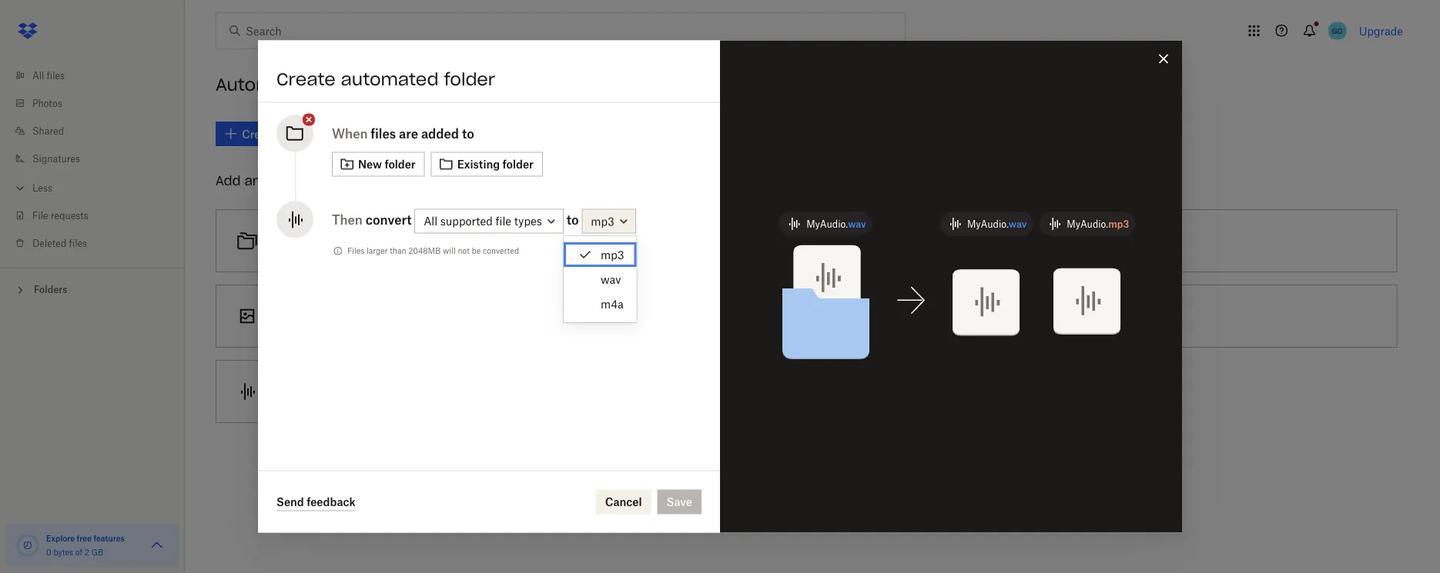 Task type: locate. For each thing, give the bounding box(es) containing it.
larger
[[367, 247, 388, 256]]

2 myaudio. from the left
[[967, 218, 1009, 230]]

2048mb
[[408, 247, 441, 256]]

convert files to pdfs button
[[1006, 203, 1404, 279]]

that
[[728, 235, 749, 248]]

1 vertical spatial convert
[[795, 310, 833, 323]]

a inside set a rule that renames files button
[[697, 235, 703, 248]]

0 horizontal spatial a
[[320, 235, 326, 248]]

when
[[332, 126, 368, 141]]

mp3 radio item
[[564, 243, 637, 267]]

choose left category
[[278, 235, 317, 248]]

to left sort
[[376, 235, 386, 248]]

choose left file
[[676, 310, 715, 323]]

automated
[[341, 68, 439, 90]]

1 myaudio. wav from the left
[[807, 218, 866, 230]]

files right all at left top
[[47, 70, 65, 81]]

deleted files
[[32, 238, 87, 249]]

signatures link
[[12, 145, 185, 173]]

folders
[[34, 284, 67, 296]]

myaudio. wav
[[807, 218, 866, 230], [967, 218, 1027, 230]]

add
[[216, 173, 241, 189]]

signatures
[[32, 153, 80, 164]]

1 horizontal spatial convert
[[795, 310, 833, 323]]

convert inside create automated folder "dialog"
[[366, 212, 412, 227]]

myaudio.
[[807, 218, 848, 230], [967, 218, 1009, 230], [1067, 218, 1109, 230]]

a left file
[[718, 310, 724, 323]]

0 horizontal spatial convert
[[366, 212, 412, 227]]

pdfs
[[1155, 235, 1182, 248]]

a
[[320, 235, 326, 248], [697, 235, 703, 248], [718, 310, 724, 323]]

0 horizontal spatial choose
[[278, 235, 317, 248]]

files right renames
[[798, 235, 820, 248]]

0
[[46, 548, 51, 558]]

by
[[436, 235, 448, 248]]

files larger than 2048mb will not be converted
[[347, 247, 519, 256]]

convert
[[366, 212, 412, 227], [795, 310, 833, 323]]

0 horizontal spatial myaudio.
[[807, 218, 848, 230]]

choose a category to sort files by button
[[210, 203, 608, 279]]

0 vertical spatial convert
[[366, 212, 412, 227]]

less image
[[12, 181, 28, 196]]

add an automation main content
[[210, 111, 1441, 574]]

all files
[[32, 70, 65, 81]]

unzip files button
[[1006, 279, 1404, 354]]

0 vertical spatial choose
[[278, 235, 317, 248]]

bytes
[[53, 548, 73, 558]]

mp3 up mp3 radio item
[[591, 215, 615, 228]]

mp3 down mp3 dropdown button
[[601, 248, 624, 262]]

choose for choose a file format to convert videos to
[[676, 310, 715, 323]]

a left category
[[320, 235, 326, 248]]

photos link
[[12, 89, 185, 117]]

a inside choose a file format to convert videos to button
[[718, 310, 724, 323]]

convert left videos
[[795, 310, 833, 323]]

1 horizontal spatial myaudio.
[[967, 218, 1009, 230]]

choose a file format to convert videos to
[[676, 310, 882, 323]]

mp3 button
[[582, 209, 636, 234]]

be
[[472, 247, 481, 256]]

3 myaudio. from the left
[[1067, 218, 1109, 230]]

choose a file format to convert videos to button
[[608, 279, 1006, 354]]

a right set on the left top
[[697, 235, 703, 248]]

list containing all files
[[0, 52, 185, 268]]

1 vertical spatial choose
[[676, 310, 715, 323]]

1 myaudio. from the left
[[807, 218, 848, 230]]

choose a category to sort files by
[[278, 235, 448, 248]]

file
[[32, 210, 48, 221]]

choose for choose a category to sort files by
[[278, 235, 317, 248]]

videos
[[836, 310, 869, 323]]

of
[[75, 548, 82, 558]]

gb
[[91, 548, 103, 558]]

1 horizontal spatial a
[[697, 235, 703, 248]]

1 horizontal spatial myaudio. wav
[[967, 218, 1027, 230]]

2 horizontal spatial myaudio.
[[1067, 218, 1109, 230]]

2
[[85, 548, 89, 558]]

files inside "button"
[[1118, 235, 1139, 248]]

added
[[421, 126, 459, 141]]

to right added
[[462, 126, 474, 141]]

converted
[[483, 247, 519, 256]]

automations
[[216, 74, 328, 96]]

than
[[390, 247, 406, 256]]

list
[[0, 52, 185, 268]]

mp3 up "convert files to pdfs" at the right of page
[[1109, 218, 1129, 230]]

a inside the choose a category to sort files by button
[[320, 235, 326, 248]]

0 horizontal spatial myaudio. wav
[[807, 218, 866, 230]]

free
[[77, 534, 92, 544]]

rule
[[706, 235, 725, 248]]

mp3
[[591, 215, 615, 228], [1109, 218, 1129, 230], [601, 248, 624, 262]]

files right unzip
[[1107, 310, 1128, 323]]

explore free features 0 bytes of 2 gb
[[46, 534, 125, 558]]

to left pdfs
[[1142, 235, 1152, 248]]

to
[[462, 126, 474, 141], [567, 212, 579, 227], [376, 235, 386, 248], [1142, 235, 1152, 248], [782, 310, 792, 323], [872, 310, 882, 323]]

files
[[47, 70, 65, 81], [371, 126, 396, 141], [411, 235, 433, 248], [798, 235, 820, 248], [1118, 235, 1139, 248], [69, 238, 87, 249], [1107, 310, 1128, 323]]

a for file
[[718, 310, 724, 323]]

dropbox image
[[12, 15, 43, 46]]

convert up sort
[[366, 212, 412, 227]]

to right format at the right
[[782, 310, 792, 323]]

convert files to pdfs
[[1074, 235, 1182, 248]]

folders button
[[0, 278, 185, 301]]

1 horizontal spatial choose
[[676, 310, 715, 323]]

wav
[[848, 218, 866, 230], [1009, 218, 1027, 230], [601, 273, 621, 286]]

2 myaudio. wav from the left
[[967, 218, 1027, 230]]

2 horizontal spatial a
[[718, 310, 724, 323]]

category
[[328, 235, 373, 248]]

files left the are
[[371, 126, 396, 141]]

all files link
[[12, 62, 185, 89]]

create
[[277, 68, 336, 90]]

choose
[[278, 235, 317, 248], [676, 310, 715, 323]]

files right convert
[[1118, 235, 1139, 248]]

file requests link
[[12, 202, 185, 230]]

click to watch a demo video image
[[331, 77, 349, 96]]



Task type: describe. For each thing, give the bounding box(es) containing it.
photos
[[32, 97, 62, 109]]

explore
[[46, 534, 75, 544]]

set a rule that renames files button
[[608, 203, 1006, 279]]

files inside create automated folder "dialog"
[[371, 126, 396, 141]]

to right videos
[[872, 310, 882, 323]]

shared
[[32, 125, 64, 137]]

folder
[[444, 68, 496, 90]]

shared link
[[12, 117, 185, 145]]

a for category
[[320, 235, 326, 248]]

automation
[[265, 173, 339, 189]]

an
[[245, 173, 261, 189]]

1 horizontal spatial wav
[[848, 218, 866, 230]]

upgrade link
[[1359, 24, 1404, 37]]

files inside 'link'
[[47, 70, 65, 81]]

a for rule
[[697, 235, 703, 248]]

files are added to
[[371, 126, 474, 141]]

format
[[745, 310, 779, 323]]

set a rule that renames files
[[676, 235, 820, 248]]

add an automation
[[216, 173, 339, 189]]

renames
[[751, 235, 795, 248]]

deleted
[[32, 238, 66, 249]]

create automated folder dialog
[[258, 40, 1183, 533]]

to inside "button"
[[1142, 235, 1152, 248]]

all
[[32, 70, 44, 81]]

convert inside button
[[795, 310, 833, 323]]

requests
[[51, 210, 88, 221]]

unzip
[[1074, 310, 1104, 323]]

0 horizontal spatial wav
[[601, 273, 621, 286]]

are
[[399, 126, 418, 141]]

files left by
[[411, 235, 433, 248]]

will
[[443, 247, 456, 256]]

files right deleted
[[69, 238, 87, 249]]

convert
[[1074, 235, 1115, 248]]

file
[[727, 310, 742, 323]]

mp3 inside mp3 dropdown button
[[591, 215, 615, 228]]

not
[[458, 247, 470, 256]]

sort
[[389, 235, 408, 248]]

mp3 inside mp3 radio item
[[601, 248, 624, 262]]

less
[[32, 182, 52, 194]]

files inside button
[[1107, 310, 1128, 323]]

2 horizontal spatial wav
[[1009, 218, 1027, 230]]

deleted files link
[[12, 230, 185, 257]]

file requests
[[32, 210, 88, 221]]

to left mp3 dropdown button
[[567, 212, 579, 227]]

m4a
[[601, 298, 624, 311]]

files
[[347, 247, 365, 256]]

upgrade
[[1359, 24, 1404, 37]]

unzip files
[[1074, 310, 1128, 323]]

set
[[676, 235, 694, 248]]

create automated folder
[[277, 68, 496, 90]]

quota usage element
[[15, 534, 40, 559]]

features
[[94, 534, 125, 544]]

then
[[332, 212, 363, 227]]

myaudio. mp3
[[1067, 218, 1129, 230]]



Task type: vqa. For each thing, say whether or not it's contained in the screenshot.
Signatures
yes



